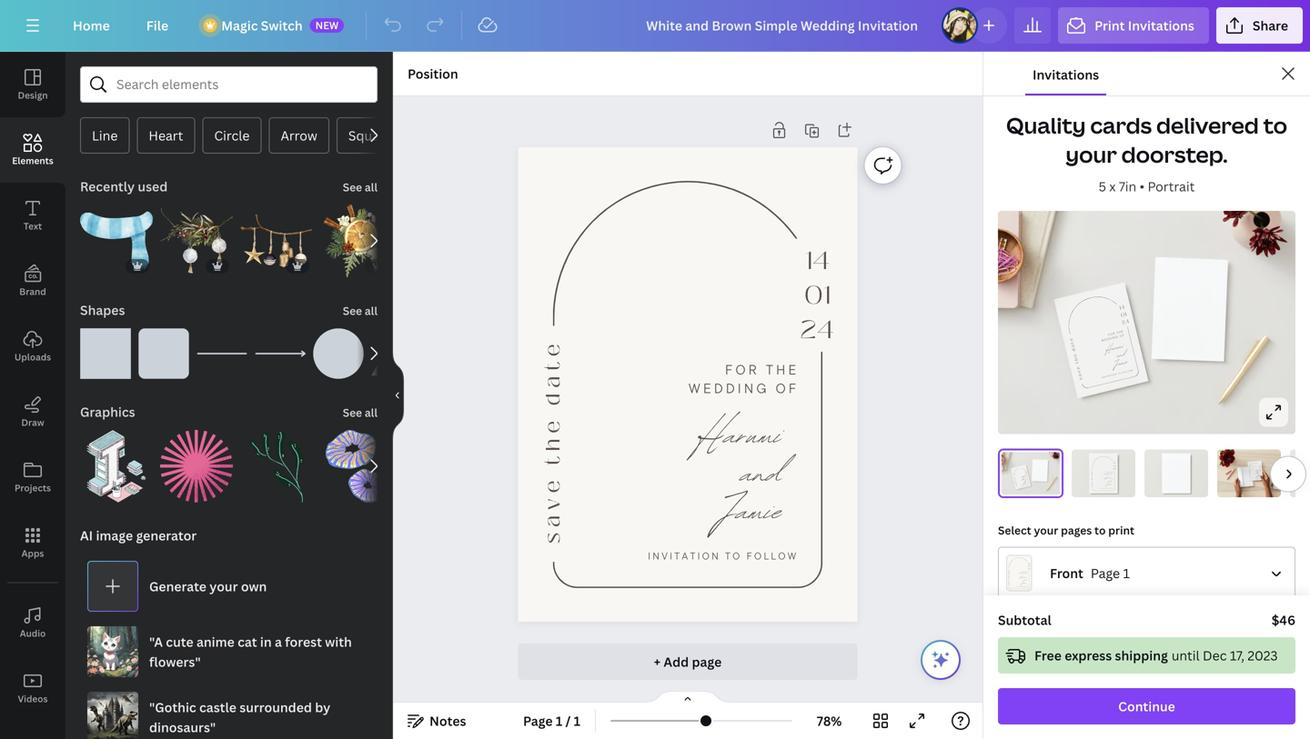 Task type: vqa. For each thing, say whether or not it's contained in the screenshot.
by
yes



Task type: locate. For each thing, give the bounding box(es) containing it.
14 01 24 save the date for the wedding of invitation to follow harumi and jamie up select at the right bottom of the page
[[1014, 470, 1028, 487]]

2 vertical spatial see
[[343, 405, 362, 421]]

1 vertical spatial see all button
[[341, 292, 380, 329]]

"gothic castle surrounded by dinosaurs"
[[149, 699, 331, 737]]

design
[[18, 89, 48, 101]]

add this line to the canvas image left 'white circle shape' image
[[255, 329, 306, 380]]

position
[[408, 65, 458, 82]]

invitations inside print invitations dropdown button
[[1128, 17, 1195, 34]]

see all button for shapes
[[341, 292, 380, 329]]

all down "square" button
[[365, 180, 378, 195]]

elements button
[[0, 117, 66, 183]]

shapes
[[80, 302, 125, 319]]

see up "christmas bouquet with dried orange." image
[[343, 180, 362, 195]]

1 left /
[[556, 713, 563, 730]]

uploads
[[14, 351, 51, 364]]

•
[[1140, 178, 1145, 195]]

draw button
[[0, 380, 66, 445]]

see all button left hide image
[[341, 394, 380, 431]]

1 vertical spatial page
[[523, 713, 553, 730]]

2 horizontal spatial your
[[1066, 140, 1117, 169]]

2023
[[1248, 648, 1278, 665]]

0 horizontal spatial invitation to follow
[[648, 551, 799, 563]]

of
[[1120, 334, 1126, 338], [776, 380, 800, 397], [1259, 471, 1260, 472], [1112, 474, 1113, 475], [1025, 476, 1027, 477]]

wedding
[[1102, 335, 1119, 343], [689, 380, 770, 397], [1256, 471, 1259, 472], [1104, 474, 1111, 475], [1021, 477, 1025, 478]]

follow
[[1122, 369, 1134, 374], [1259, 478, 1261, 479], [1026, 484, 1028, 485], [1109, 488, 1113, 489], [747, 551, 799, 563]]

for
[[1108, 332, 1116, 337], [725, 361, 760, 378], [1257, 470, 1259, 471], [1107, 472, 1110, 473], [1023, 476, 1025, 477]]

see all button
[[341, 168, 380, 205], [341, 292, 380, 329], [341, 394, 380, 431]]

1 vertical spatial all
[[365, 304, 378, 319]]

2 see all button from the top
[[341, 292, 380, 329]]

3 see from the top
[[343, 405, 362, 421]]

page
[[1091, 565, 1120, 582], [523, 713, 553, 730]]

invitations button
[[1026, 52, 1107, 96]]

2 vertical spatial your
[[210, 578, 238, 596]]

see all up 'white circle shape' image
[[343, 304, 378, 319]]

watercolor  christmas decorated twig illustration image
[[160, 205, 233, 278]]

recently used button
[[78, 168, 169, 205]]

white circle shape image
[[313, 329, 364, 380]]

2 horizontal spatial 1
[[1124, 565, 1130, 582]]

0 vertical spatial invitations
[[1128, 17, 1195, 34]]

14 01 24 save the date for the wedding of invitation to follow harumi and jamie
[[1250, 465, 1262, 479], [1014, 470, 1028, 487]]

0 horizontal spatial invitations
[[1033, 66, 1100, 83]]

your up 5
[[1066, 140, 1117, 169]]

1 see all from the top
[[343, 180, 378, 195]]

all
[[365, 180, 378, 195], [365, 304, 378, 319], [365, 405, 378, 421]]

rounded square image
[[138, 329, 189, 380]]

0 horizontal spatial your
[[210, 578, 238, 596]]

canva assistant image
[[930, 650, 952, 672]]

projects
[[15, 482, 51, 495]]

0 horizontal spatial add this line to the canvas image
[[197, 329, 248, 380]]

audio button
[[0, 591, 66, 656]]

1 see from the top
[[343, 180, 362, 195]]

see left hide image
[[343, 405, 362, 421]]

2 all from the top
[[365, 304, 378, 319]]

Design title text field
[[632, 7, 935, 44]]

1
[[1124, 565, 1130, 582], [556, 713, 563, 730], [574, 713, 581, 730]]

page left /
[[523, 713, 553, 730]]

to inside invitation to follow
[[1118, 372, 1122, 376]]

blue cozy winter scarf watercolor image
[[80, 205, 153, 278]]

brand
[[19, 286, 46, 298]]

1 horizontal spatial your
[[1034, 523, 1059, 538]]

see all button down "christmas bouquet with dried orange." image
[[341, 292, 380, 329]]

quality
[[1007, 111, 1086, 140]]

1 vertical spatial see all
[[343, 304, 378, 319]]

0 vertical spatial all
[[365, 180, 378, 195]]

your for own
[[210, 578, 238, 596]]

14
[[805, 242, 830, 280], [1119, 303, 1126, 313], [1114, 462, 1116, 465], [1260, 465, 1261, 467], [1025, 470, 1027, 472]]

x
[[1110, 178, 1116, 195]]

brand button
[[0, 248, 66, 314]]

1 horizontal spatial page
[[1091, 565, 1120, 582]]

express
[[1065, 648, 1112, 665]]

1 horizontal spatial 1
[[574, 713, 581, 730]]

line
[[92, 127, 118, 144]]

1 vertical spatial for the wedding of
[[689, 361, 800, 397]]

quality cards delivered to your doorstep. 5 x 7in • portrait
[[1007, 111, 1288, 195]]

3 see all from the top
[[343, 405, 378, 421]]

save inside save the date
[[1075, 365, 1085, 381]]

for the wedding of
[[1102, 330, 1126, 343], [689, 361, 800, 397], [1104, 472, 1113, 475]]

circle
[[214, 127, 250, 144]]

1 all from the top
[[365, 180, 378, 195]]

your left own
[[210, 578, 238, 596]]

add this line to the canvas image
[[197, 329, 248, 380], [255, 329, 306, 380]]

draw
[[21, 417, 44, 429]]

0 vertical spatial see all
[[343, 180, 378, 195]]

castle
[[199, 699, 237, 717]]

and inside and jamie
[[1116, 347, 1128, 363]]

Search elements search field
[[117, 67, 341, 102]]

continue button
[[998, 689, 1296, 725]]

see all left hide image
[[343, 405, 378, 421]]

all left hide image
[[365, 405, 378, 421]]

+ add page
[[654, 654, 722, 671]]

invitation to follow harumi and jamie
[[1101, 476, 1113, 489]]

your for pages
[[1034, 523, 1059, 538]]

all for shapes
[[365, 304, 378, 319]]

group
[[80, 194, 153, 278], [160, 194, 233, 278], [240, 205, 313, 278], [320, 205, 393, 278], [80, 318, 131, 380], [138, 318, 189, 380], [313, 318, 364, 380], [80, 420, 153, 503], [160, 420, 233, 503], [240, 420, 313, 503], [320, 431, 393, 503]]

1 vertical spatial see
[[343, 304, 362, 319]]

see for recently used
[[343, 180, 362, 195]]

0 horizontal spatial page
[[523, 713, 553, 730]]

2 vertical spatial all
[[365, 405, 378, 421]]

1 horizontal spatial add this line to the canvas image
[[255, 329, 306, 380]]

pages
[[1061, 523, 1092, 538]]

1 horizontal spatial invitations
[[1128, 17, 1195, 34]]

save
[[1075, 365, 1085, 381], [1250, 475, 1251, 478], [538, 476, 568, 544], [1091, 482, 1094, 488], [1016, 483, 1018, 487]]

1 horizontal spatial 14 01 24
[[1119, 303, 1131, 327]]

dec
[[1203, 648, 1227, 665]]

2 vertical spatial see all
[[343, 405, 378, 421]]

all up the triangle up "image"
[[365, 304, 378, 319]]

print invitations button
[[1059, 7, 1210, 44]]

doorstep.
[[1122, 140, 1228, 169]]

page right front
[[1091, 565, 1120, 582]]

2 see all from the top
[[343, 304, 378, 319]]

all for graphics
[[365, 405, 378, 421]]

vibrant coral stripes image
[[320, 431, 393, 503]]

the
[[1117, 330, 1125, 335], [1072, 353, 1081, 365], [766, 361, 800, 378], [538, 416, 568, 466], [1259, 470, 1260, 471], [1111, 472, 1113, 473], [1250, 473, 1251, 475], [1025, 476, 1026, 477], [1091, 477, 1094, 481], [1015, 481, 1017, 483]]

see for shapes
[[343, 304, 362, 319]]

3 all from the top
[[365, 405, 378, 421]]

shapes button
[[78, 292, 127, 329]]

1 down 'print'
[[1124, 565, 1130, 582]]

1 right /
[[574, 713, 581, 730]]

switch
[[261, 17, 303, 34]]

add this line to the canvas image right rounded square image
[[197, 329, 248, 380]]

0 horizontal spatial save the date
[[538, 339, 568, 544]]

see all for shapes
[[343, 304, 378, 319]]

print
[[1109, 523, 1135, 538]]

1 see all button from the top
[[341, 168, 380, 205]]

0 vertical spatial see all button
[[341, 168, 380, 205]]

see for graphics
[[343, 405, 362, 421]]

save inside 14 01 24 save the date
[[1091, 482, 1094, 488]]

0 horizontal spatial 14 01 24 save the date for the wedding of invitation to follow harumi and jamie
[[1014, 470, 1028, 487]]

and jamie
[[1113, 347, 1129, 372]]

christmas bouquet with dried orange. image
[[320, 205, 393, 278]]

see all button for recently used
[[341, 168, 380, 205]]

0 vertical spatial your
[[1066, 140, 1117, 169]]

see all down "square" button
[[343, 180, 378, 195]]

/
[[566, 713, 571, 730]]

print invitations
[[1095, 17, 1195, 34]]

free
[[1035, 648, 1062, 665]]

invitations up quality
[[1033, 66, 1100, 83]]

01
[[805, 276, 831, 315], [1121, 310, 1128, 320], [1114, 465, 1116, 468], [1260, 467, 1261, 468], [1026, 471, 1027, 473]]

generate your own
[[149, 578, 267, 596]]

recently used
[[80, 178, 168, 195]]

1 vertical spatial invitations
[[1033, 66, 1100, 83]]

0 vertical spatial see
[[343, 180, 362, 195]]

1 horizontal spatial 14 01 24 save the date for the wedding of invitation to follow harumi and jamie
[[1250, 465, 1262, 479]]

the inside 14 01 24 save the date
[[1091, 477, 1094, 481]]

your left pages
[[1034, 523, 1059, 538]]

date
[[1068, 337, 1078, 352], [538, 339, 568, 406], [1250, 470, 1251, 473], [1091, 470, 1094, 476], [1014, 477, 1016, 480]]

front page 1
[[1050, 565, 1130, 582]]

audio
[[20, 628, 46, 640]]

your inside quality cards delivered to your doorstep. 5 x 7in • portrait
[[1066, 140, 1117, 169]]

see up 'white circle shape' image
[[343, 304, 362, 319]]

hide image
[[392, 352, 404, 440]]

0 vertical spatial page
[[1091, 565, 1120, 582]]

see all button down "square" button
[[341, 168, 380, 205]]

24
[[801, 311, 835, 349], [1121, 318, 1131, 327], [1114, 468, 1116, 471], [1260, 468, 1262, 470], [1026, 473, 1028, 475]]

78% button
[[800, 707, 859, 736]]

anime
[[197, 634, 235, 651]]

harumi inside invitation to follow harumi and jamie
[[1105, 476, 1112, 481]]

3 see all button from the top
[[341, 394, 380, 431]]

2 see from the top
[[343, 304, 362, 319]]

1 horizontal spatial invitation to follow
[[1102, 369, 1134, 379]]

save the date
[[1068, 337, 1085, 381], [538, 339, 568, 544]]

see all
[[343, 180, 378, 195], [343, 304, 378, 319], [343, 405, 378, 421]]

invitation
[[1102, 373, 1118, 379], [1255, 478, 1258, 479], [1021, 485, 1025, 486], [1101, 488, 1107, 489], [648, 551, 721, 563]]

2 vertical spatial see all button
[[341, 394, 380, 431]]

file button
[[132, 7, 183, 44]]

invitations right the print
[[1128, 17, 1195, 34]]

invitation to follow
[[1102, 369, 1134, 379], [648, 551, 799, 563]]

14 01 24
[[801, 242, 835, 349], [1119, 303, 1131, 327]]

and
[[1116, 347, 1128, 363], [741, 442, 783, 506], [1258, 473, 1260, 476], [1109, 479, 1112, 484], [1024, 479, 1027, 483]]

14 01 24 save the date for the wedding of invitation to follow harumi and jamie left the display preview 5 of the design image
[[1250, 465, 1262, 479]]

main menu bar
[[0, 0, 1311, 52]]

1 vertical spatial your
[[1034, 523, 1059, 538]]

+
[[654, 654, 661, 671]]



Task type: describe. For each thing, give the bounding box(es) containing it.
delivered
[[1157, 111, 1259, 140]]

notes
[[430, 713, 466, 730]]

page 1 / 1
[[523, 713, 581, 730]]

display preview 3 of the design image
[[1145, 450, 1209, 498]]

heart
[[149, 127, 183, 144]]

square
[[348, 127, 392, 144]]

display preview 5 of the design image
[[1291, 450, 1311, 498]]

text button
[[0, 183, 66, 248]]

line button
[[80, 117, 130, 154]]

"gothic
[[149, 699, 196, 717]]

pastel isometric letter i image
[[80, 431, 153, 503]]

shipping
[[1115, 648, 1169, 665]]

home
[[73, 17, 110, 34]]

textured brutalist sun blaze element image
[[160, 431, 233, 503]]

by
[[315, 699, 331, 717]]

surrounded
[[240, 699, 312, 717]]

in
[[260, 634, 272, 651]]

14 inside 14 01 24 save the date
[[1114, 462, 1116, 465]]

arrow
[[281, 127, 318, 144]]

0 horizontal spatial 1
[[556, 713, 563, 730]]

apps button
[[0, 511, 66, 576]]

cards
[[1091, 111, 1152, 140]]

graphics
[[80, 404, 135, 421]]

design button
[[0, 52, 66, 117]]

show pages image
[[644, 691, 732, 705]]

78%
[[817, 713, 842, 730]]

see all for recently used
[[343, 180, 378, 195]]

position button
[[400, 59, 466, 88]]

+ add page button
[[518, 644, 858, 681]]

14 01 24 save the date
[[1091, 462, 1116, 488]]

1 horizontal spatial save the date
[[1068, 337, 1085, 381]]

videos button
[[0, 656, 66, 722]]

heart button
[[137, 117, 195, 154]]

jamie inside invitation to follow harumi and jamie
[[1107, 482, 1112, 488]]

subtotal
[[998, 612, 1052, 629]]

print
[[1095, 17, 1125, 34]]

graphics button
[[78, 394, 137, 431]]

recently
[[80, 178, 135, 195]]

to inside quality cards delivered to your doorstep. 5 x 7in • portrait
[[1264, 111, 1288, 140]]

page
[[692, 654, 722, 671]]

side panel tab list
[[0, 52, 66, 740]]

text
[[24, 220, 42, 233]]

add
[[664, 654, 689, 671]]

2 add this line to the canvas image from the left
[[255, 329, 306, 380]]

2 vertical spatial for the wedding of
[[1104, 472, 1113, 475]]

christmas eucalyptus ornament image
[[240, 431, 313, 503]]

videos
[[18, 694, 48, 706]]

to inside invitation to follow harumi and jamie
[[1107, 488, 1109, 489]]

notes button
[[400, 707, 474, 736]]

01 inside 14 01 24 save the date
[[1114, 465, 1116, 468]]

forest
[[285, 634, 322, 651]]

date inside 14 01 24 save the date
[[1091, 470, 1094, 476]]

"a
[[149, 634, 163, 651]]

cat
[[238, 634, 257, 651]]

24 inside 14 01 24 save the date
[[1114, 468, 1116, 471]]

invitations inside invitations button
[[1033, 66, 1100, 83]]

select your pages to print
[[998, 523, 1135, 538]]

free express shipping until dec 17, 2023
[[1035, 648, 1278, 665]]

generator
[[136, 527, 197, 545]]

follow inside invitation to follow
[[1122, 369, 1134, 374]]

with
[[325, 634, 352, 651]]

5
[[1099, 178, 1107, 195]]

24 inside 14 01 24
[[1121, 318, 1131, 327]]

uploads button
[[0, 314, 66, 380]]

see all for graphics
[[343, 405, 378, 421]]

1 add this line to the canvas image from the left
[[197, 329, 248, 380]]

cute
[[166, 634, 194, 651]]

invitation inside invitation to follow harumi and jamie
[[1101, 488, 1107, 489]]

$46
[[1272, 612, 1296, 629]]

all for recently used
[[365, 180, 378, 195]]

0 vertical spatial invitation to follow
[[1102, 369, 1134, 379]]

ai
[[80, 527, 93, 545]]

image
[[96, 527, 133, 545]]

square image
[[80, 329, 131, 380]]

7in
[[1119, 178, 1137, 195]]

select
[[998, 523, 1032, 538]]

follow inside invitation to follow harumi and jamie
[[1109, 488, 1113, 489]]

christmas ornaments image
[[240, 205, 313, 278]]

1 vertical spatial invitation to follow
[[648, 551, 799, 563]]

file
[[146, 17, 169, 34]]

new
[[316, 18, 339, 32]]

and inside invitation to follow harumi and jamie
[[1109, 479, 1112, 484]]

0 vertical spatial for the wedding of
[[1102, 330, 1126, 343]]

dinosaurs"
[[149, 719, 216, 737]]

0 horizontal spatial 14 01 24
[[801, 242, 835, 349]]

share button
[[1217, 7, 1303, 44]]

until
[[1172, 648, 1200, 665]]

own
[[241, 578, 267, 596]]

see all button for graphics
[[341, 394, 380, 431]]

continue
[[1119, 699, 1176, 716]]

share
[[1253, 17, 1289, 34]]

projects button
[[0, 445, 66, 511]]

portrait
[[1148, 178, 1195, 195]]

flowers"
[[149, 654, 201, 671]]

elements
[[12, 155, 53, 167]]

17,
[[1230, 648, 1245, 665]]

apps
[[22, 548, 44, 560]]

triangle up image
[[371, 329, 422, 380]]

used
[[138, 178, 168, 195]]

"a cute anime cat in a forest with flowers"
[[149, 634, 352, 671]]

front
[[1050, 565, 1084, 582]]

circle button
[[202, 117, 262, 154]]

home link
[[58, 7, 124, 44]]

arrow button
[[269, 117, 329, 154]]

magic switch
[[221, 17, 303, 34]]

magic
[[221, 17, 258, 34]]



